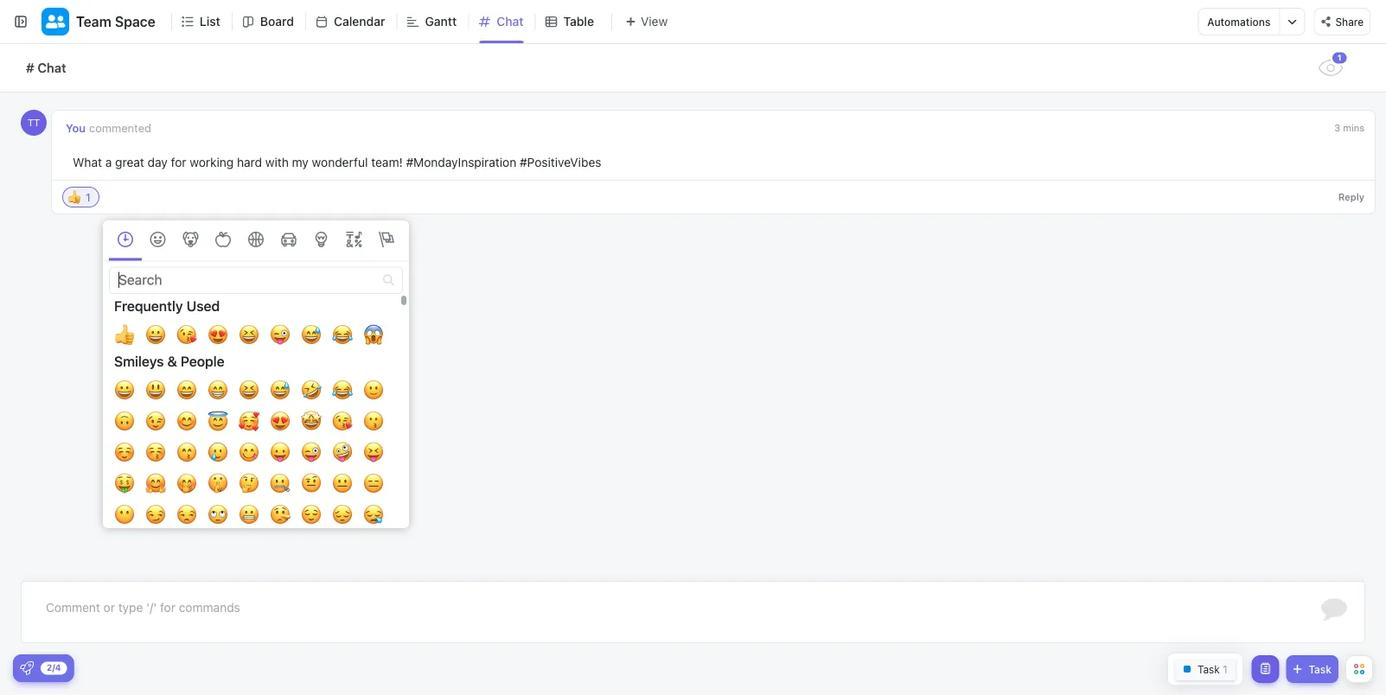 Task type: locate. For each thing, give the bounding box(es) containing it.
😂 for 😅
[[332, 322, 353, 349]]

list
[[200, 14, 220, 29]]

😅 inside 'frequently used' element
[[301, 322, 322, 349]]

🤪
[[332, 439, 353, 466]]

🙂
[[363, 377, 384, 404]]

😀 inside smileys & people element
[[114, 377, 135, 404]]

😜 inside 'frequently used' element
[[270, 322, 291, 349]]

day
[[148, 155, 168, 170]]

smileys
[[114, 353, 164, 370]]

1 vertical spatial 😍
[[270, 408, 291, 435]]

😂 inside smileys & people element
[[332, 377, 353, 404]]

#mondayinspiration
[[406, 155, 517, 170]]

smileys & people element
[[109, 349, 394, 695]]

# chat
[[26, 60, 66, 75]]

table link
[[564, 0, 601, 43]]

0 vertical spatial 😍
[[208, 322, 228, 349]]

😅 left 🤣
[[270, 377, 291, 404]]

1 vertical spatial 😆
[[239, 377, 260, 404]]

2 😂 from the top
[[332, 377, 353, 404]]

2/4
[[47, 663, 61, 673]]

🤗
[[145, 470, 166, 498]]

you
[[66, 121, 86, 134]]

1 vertical spatial 😜
[[301, 439, 322, 466]]

1 horizontal spatial 😘
[[332, 408, 353, 435]]

tt
[[28, 117, 40, 128]]

😏
[[145, 502, 166, 529]]

0 vertical spatial 😂
[[332, 322, 353, 349]]

&
[[167, 353, 177, 370]]

1 vertical spatial 😂
[[332, 377, 353, 404]]

😬
[[239, 502, 260, 529]]

😀 up smileys & people
[[145, 322, 166, 349]]

1 vertical spatial 😅
[[270, 377, 291, 404]]

😂
[[332, 322, 353, 349], [332, 377, 353, 404]]

😘 inside smileys & people element
[[332, 408, 353, 435]]

😅 up 🤣
[[301, 322, 322, 349]]

😜 down search search field
[[270, 322, 291, 349]]

0 horizontal spatial 😅
[[270, 377, 291, 404]]

0 vertical spatial 😅
[[301, 322, 322, 349]]

😍 up people
[[208, 322, 228, 349]]

😍
[[208, 322, 228, 349], [270, 408, 291, 435]]

😆 inside smileys & people element
[[239, 377, 260, 404]]

😂 left 🙂
[[332, 377, 353, 404]]

😅
[[301, 322, 322, 349], [270, 377, 291, 404]]

wonderful
[[312, 155, 368, 170]]

😆 right "😁"
[[239, 377, 260, 404]]

1 😆 from the top
[[239, 322, 260, 349]]

😜 left 🤪
[[301, 439, 322, 466]]

0 vertical spatial 😆
[[239, 322, 260, 349]]

0 vertical spatial 😜
[[270, 322, 291, 349]]

😂 inside 'frequently used' element
[[332, 322, 353, 349]]

1 vertical spatial 😘
[[332, 408, 353, 435]]

0 vertical spatial 😀
[[145, 322, 166, 349]]

😘 right 🤩 at left bottom
[[332, 408, 353, 435]]

😪
[[363, 502, 384, 529]]

you commented
[[66, 121, 151, 134]]

😆 down search search field
[[239, 322, 260, 349]]

onboarding checklist button element
[[20, 662, 34, 676]]

😜 inside smileys & people element
[[301, 439, 322, 466]]

0 horizontal spatial 😘
[[176, 322, 197, 349]]

0 vertical spatial chat
[[497, 14, 524, 29]]

🤣
[[301, 377, 322, 404]]

😆
[[239, 322, 260, 349], [239, 377, 260, 404]]

1 horizontal spatial 😜
[[301, 439, 322, 466]]

used
[[187, 298, 220, 314]]

chat right gantt link
[[497, 14, 524, 29]]

😍 left 🤩 at left bottom
[[270, 408, 291, 435]]

people
[[181, 353, 225, 370]]

😘
[[176, 322, 197, 349], [332, 408, 353, 435]]

👍
[[114, 322, 135, 349]]

😗
[[363, 408, 384, 435]]

🤫
[[208, 470, 228, 498]]

1 horizontal spatial 😍
[[270, 408, 291, 435]]

😆 inside 'frequently used' element
[[239, 322, 260, 349]]

😅 inside smileys & people element
[[270, 377, 291, 404]]

😁
[[208, 377, 228, 404]]

2 😆 from the top
[[239, 377, 260, 404]]

1 horizontal spatial 😀
[[145, 322, 166, 349]]

1
[[86, 191, 91, 203]]

chat
[[497, 14, 524, 29], [37, 60, 66, 75]]

😙
[[176, 439, 197, 466]]

0 horizontal spatial 😜
[[270, 322, 291, 349]]

😑 😶
[[114, 470, 384, 529]]

team space
[[76, 13, 156, 30]]

🤔
[[239, 470, 260, 498]]

😀
[[145, 322, 166, 349], [114, 377, 135, 404]]

🤭
[[176, 470, 197, 498]]

automations button
[[1199, 9, 1280, 35]]

team space button
[[69, 3, 156, 41]]

1 vertical spatial 😀
[[114, 377, 135, 404]]

😀 up 🙃
[[114, 377, 135, 404]]

😍 inside 'frequently used' element
[[208, 322, 228, 349]]

0 horizontal spatial 😀
[[114, 377, 135, 404]]

😜
[[270, 322, 291, 349], [301, 439, 322, 466]]

share button
[[1314, 8, 1371, 35]]

1 😂 from the top
[[332, 322, 353, 349]]

😂 left "😱"
[[332, 322, 353, 349]]

🙂 🙃
[[114, 377, 384, 435]]

0 horizontal spatial 😍
[[208, 322, 228, 349]]

😌
[[301, 502, 322, 529]]

1 vertical spatial chat
[[37, 60, 66, 75]]

frequently
[[114, 298, 183, 314]]

1 horizontal spatial 😅
[[301, 322, 322, 349]]

😝 🤑
[[114, 439, 384, 498]]

frequently used element
[[109, 294, 394, 349]]

onboarding checklist button image
[[20, 662, 34, 676]]

0 vertical spatial 😘
[[176, 322, 197, 349]]

😘 up &
[[176, 322, 197, 349]]

chat right the #
[[37, 60, 66, 75]]



Task type: describe. For each thing, give the bounding box(es) containing it.
#positivevibes
[[520, 155, 602, 170]]

clear image
[[383, 275, 394, 286]]

gantt
[[425, 14, 457, 29]]

calendar
[[334, 14, 385, 29]]

😚
[[145, 439, 166, 466]]

space
[[115, 13, 156, 30]]

3 mins
[[1335, 122, 1365, 133]]

chat link
[[497, 0, 531, 43]]

with
[[265, 155, 289, 170]]

🥲
[[208, 439, 228, 466]]

team
[[76, 13, 111, 30]]

😐
[[332, 470, 353, 498]]

☺️
[[114, 439, 135, 466]]

1 horizontal spatial chat
[[497, 14, 524, 29]]

board link
[[260, 0, 301, 43]]

🤥
[[270, 502, 291, 529]]

#
[[26, 60, 34, 75]]

🤑
[[114, 470, 135, 498]]

😊
[[176, 408, 197, 435]]

😃
[[145, 377, 166, 404]]

what
[[73, 155, 102, 170]]

😶
[[114, 502, 135, 529]]

🙃
[[114, 408, 135, 435]]

😒
[[176, 502, 197, 529]]

what a great day for working hard with my wonderful team! #mondayinspiration #positivevibes
[[73, 155, 602, 170]]

table
[[564, 14, 594, 29]]

🤐
[[270, 470, 291, 498]]

😘 inside 'frequently used' element
[[176, 322, 197, 349]]

😆 for 😜
[[239, 322, 260, 349]]

😇
[[208, 408, 228, 435]]

automations
[[1208, 16, 1271, 28]]

list of emoji element
[[104, 294, 408, 695]]

hard
[[237, 155, 262, 170]]

0 horizontal spatial chat
[[37, 60, 66, 75]]

😄
[[176, 377, 197, 404]]

reply
[[1339, 192, 1365, 203]]

team!
[[371, 155, 403, 170]]

😔
[[332, 502, 353, 529]]

my
[[292, 155, 309, 170]]

great
[[115, 155, 144, 170]]

😍 inside smileys & people element
[[270, 408, 291, 435]]

😱
[[363, 322, 384, 349]]

task
[[1309, 663, 1332, 676]]

a
[[105, 155, 112, 170]]

😗 ☺️
[[114, 408, 384, 466]]

🤩
[[301, 408, 322, 435]]

😝
[[363, 439, 384, 466]]

😑
[[363, 470, 384, 498]]

working
[[190, 155, 234, 170]]

frequently used
[[114, 298, 220, 314]]

gantt link
[[425, 0, 464, 43]]

😂 for 🤣
[[332, 377, 353, 404]]

list link
[[200, 0, 227, 43]]

3
[[1335, 122, 1341, 133]]

🤨
[[301, 470, 322, 498]]

calendar link
[[334, 0, 392, 43]]

🙄
[[208, 502, 228, 529]]

board
[[260, 14, 294, 29]]

😀 inside 'frequently used' element
[[145, 322, 166, 349]]

mins
[[1344, 122, 1365, 133]]

for
[[171, 155, 186, 170]]

share
[[1336, 16, 1364, 28]]

commented
[[89, 121, 151, 134]]

smileys & people
[[114, 353, 225, 370]]

😛
[[270, 439, 291, 466]]

Search search field
[[109, 267, 403, 294]]

😋
[[239, 439, 260, 466]]

🥰
[[239, 408, 260, 435]]

😆 for 😅
[[239, 377, 260, 404]]

😉
[[145, 408, 166, 435]]



Task type: vqa. For each thing, say whether or not it's contained in the screenshot.
😀
yes



